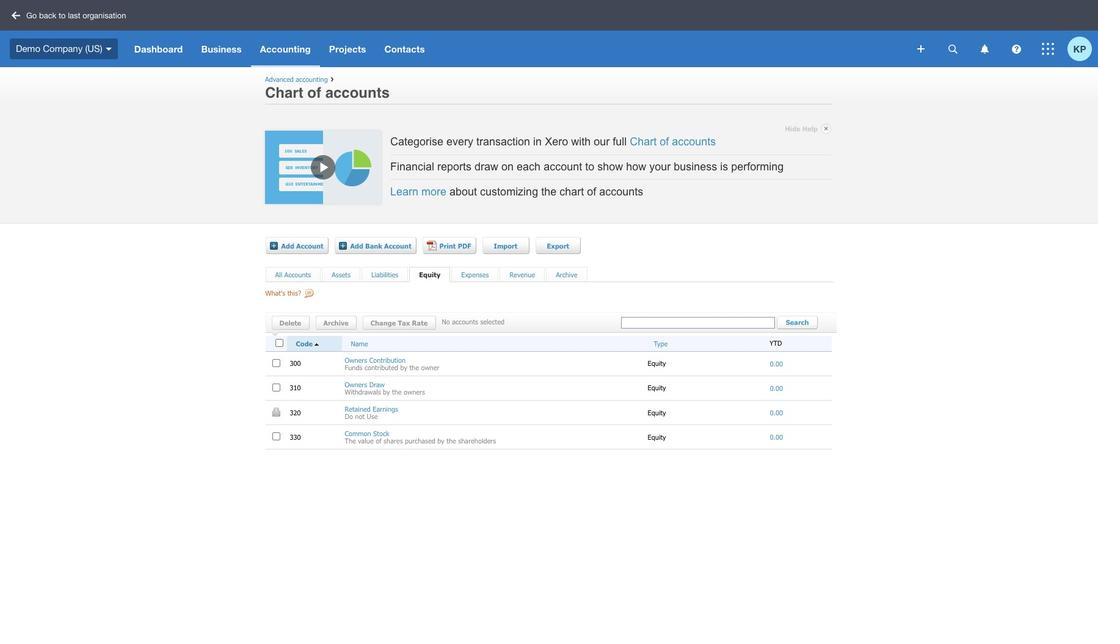 Task type: describe. For each thing, give the bounding box(es) containing it.
owners
[[404, 388, 425, 396]]

learn more about customizing the chart of accounts
[[390, 186, 644, 198]]

liabilities
[[371, 270, 399, 278]]

ytd
[[770, 339, 782, 347]]

funds
[[345, 363, 363, 371]]

code
[[296, 339, 313, 347]]

company
[[43, 43, 83, 54]]

320
[[290, 408, 303, 416]]

accounting button
[[251, 31, 320, 67]]

assets
[[332, 270, 351, 278]]

banner containing kp
[[0, 0, 1099, 67]]

chart of accounts link
[[630, 135, 716, 148]]

1 vertical spatial chart
[[630, 135, 657, 148]]

what's
[[265, 289, 285, 297]]

retained earnings do not use
[[345, 405, 398, 420]]

with
[[571, 135, 591, 148]]

owners contribution funds contributed by the owner
[[345, 356, 440, 371]]

projects button
[[320, 31, 375, 67]]

name
[[351, 339, 368, 347]]

owner
[[421, 363, 440, 371]]

demo company (us)
[[16, 43, 102, 54]]

shareholders
[[458, 437, 496, 445]]

add bank account
[[350, 242, 412, 250]]

in
[[533, 135, 542, 148]]

the inside owners draw withdrawals by the owners
[[392, 388, 402, 396]]

common stock link
[[345, 430, 389, 438]]

show
[[598, 160, 623, 173]]

expenses
[[461, 270, 489, 278]]

0.00 link for the
[[770, 360, 783, 368]]

3 0.00 link from the top
[[770, 409, 783, 417]]

by inside owners contribution funds contributed by the owner
[[400, 363, 408, 371]]

hide
[[785, 125, 801, 133]]

stock
[[373, 430, 389, 438]]

what's this?
[[265, 289, 301, 297]]

change
[[371, 319, 396, 327]]

hide help link
[[785, 122, 832, 136]]

print
[[440, 242, 456, 250]]

accounting
[[260, 43, 311, 54]]

0.00 link for owners
[[770, 384, 783, 392]]

archive for archive link to the left
[[324, 319, 349, 327]]

equity for the
[[648, 359, 668, 367]]

expenses link
[[461, 270, 489, 278]]

back
[[39, 11, 56, 20]]

add for add account
[[281, 242, 294, 250]]

business button
[[192, 31, 251, 67]]

owners for funds
[[345, 356, 367, 364]]

archive for the rightmost archive link
[[556, 270, 578, 278]]

all accounts
[[275, 270, 311, 278]]

of up your
[[660, 135, 669, 148]]

accounts up the business
[[672, 135, 716, 148]]

performing
[[732, 160, 784, 173]]

add bank account link
[[335, 237, 416, 254]]

chart
[[560, 186, 584, 198]]

to inside 'banner'
[[59, 11, 66, 20]]

dashboard link
[[125, 31, 192, 67]]

code link
[[296, 339, 339, 349]]

change tax rate link
[[363, 316, 436, 330]]

our
[[594, 135, 610, 148]]

accounts
[[284, 270, 311, 278]]

search button
[[777, 316, 818, 330]]

change tax rate
[[371, 319, 428, 327]]

purchased
[[405, 437, 436, 445]]

use
[[367, 412, 378, 420]]

common stock the value of shares purchased by the shareholders
[[345, 430, 496, 445]]

common
[[345, 430, 371, 438]]

each
[[517, 160, 541, 173]]

all
[[275, 270, 282, 278]]

print pdf link
[[423, 237, 476, 254]]

go back to last organisation
[[26, 11, 126, 20]]

no accounts selected
[[442, 317, 505, 325]]

0.00 for the
[[770, 360, 783, 368]]

selected
[[481, 317, 505, 325]]

demo company (us) button
[[0, 31, 125, 67]]

demo
[[16, 43, 40, 54]]

(us)
[[85, 43, 102, 54]]

learn
[[390, 186, 419, 198]]

owners draw withdrawals by the owners
[[345, 381, 425, 396]]

export
[[547, 242, 569, 250]]

tax
[[398, 319, 410, 327]]

3 0.00 from the top
[[770, 409, 783, 417]]

the left chart
[[541, 186, 557, 198]]

of inside the advanced accounting › chart of accounts
[[308, 84, 321, 101]]

add account link
[[265, 237, 328, 254]]

liabilities link
[[371, 270, 399, 278]]

type link
[[654, 339, 668, 347]]

help
[[803, 125, 818, 133]]

financial reports draw on each account to show how your business is performing
[[390, 160, 784, 173]]

equity for shares
[[648, 433, 668, 441]]

›
[[331, 73, 334, 84]]

is
[[721, 160, 729, 173]]

your
[[650, 160, 671, 173]]

the inside owners contribution funds contributed by the owner
[[410, 363, 419, 371]]

300
[[290, 359, 303, 367]]

type
[[654, 339, 668, 347]]



Task type: locate. For each thing, give the bounding box(es) containing it.
account up accounts
[[296, 242, 324, 250]]

import
[[494, 242, 518, 250]]

retained earnings link
[[345, 405, 398, 413]]

advanced accounting › chart of accounts
[[265, 73, 390, 101]]

svg image inside go back to last organisation link
[[12, 11, 20, 19]]

go
[[26, 11, 37, 20]]

value
[[358, 437, 374, 445]]

svg image left go
[[12, 11, 20, 19]]

310
[[290, 384, 303, 392]]

1 vertical spatial archive
[[324, 319, 349, 327]]

contacts button
[[375, 31, 434, 67]]

not
[[355, 412, 365, 420]]

by
[[400, 363, 408, 371], [383, 388, 390, 396], [438, 437, 445, 445]]

owners down name
[[345, 356, 367, 364]]

1 horizontal spatial svg image
[[106, 48, 112, 51]]

owners contribution link
[[345, 356, 406, 364]]

1 vertical spatial by
[[383, 388, 390, 396]]

owners inside owners contribution funds contributed by the owner
[[345, 356, 367, 364]]

330
[[290, 433, 303, 441]]

categorise
[[390, 135, 444, 148]]

the left shareholders
[[447, 437, 456, 445]]

0 vertical spatial to
[[59, 11, 66, 20]]

0 horizontal spatial by
[[383, 388, 390, 396]]

owners for withdrawals
[[345, 381, 367, 388]]

add left the bank
[[350, 242, 363, 250]]

accounts
[[325, 84, 390, 101], [672, 135, 716, 148], [600, 186, 644, 198], [452, 317, 478, 325]]

owners down funds
[[345, 381, 367, 388]]

accounts inside the advanced accounting › chart of accounts
[[325, 84, 390, 101]]

of right value
[[376, 437, 382, 445]]

accounts down the ›
[[325, 84, 390, 101]]

owners inside owners draw withdrawals by the owners
[[345, 381, 367, 388]]

by right contributed
[[400, 363, 408, 371]]

2 0.00 from the top
[[770, 384, 783, 392]]

0 horizontal spatial svg image
[[12, 11, 20, 19]]

go back to last organisation link
[[7, 6, 133, 25]]

1 vertical spatial archive link
[[316, 316, 357, 330]]

1 0.00 link from the top
[[770, 360, 783, 368]]

None checkbox
[[272, 384, 280, 392]]

0 vertical spatial owners
[[345, 356, 367, 364]]

None text field
[[621, 317, 775, 328]]

account inside "link"
[[296, 242, 324, 250]]

chart
[[265, 84, 303, 101], [630, 135, 657, 148]]

1 owners from the top
[[345, 356, 367, 364]]

0 horizontal spatial add
[[281, 242, 294, 250]]

chart right full
[[630, 135, 657, 148]]

1 account from the left
[[296, 242, 324, 250]]

delete link
[[272, 316, 309, 330]]

2 add from the left
[[350, 242, 363, 250]]

1 0.00 from the top
[[770, 360, 783, 368]]

0.00
[[770, 360, 783, 368], [770, 384, 783, 392], [770, 409, 783, 417], [770, 433, 783, 441]]

2 0.00 link from the top
[[770, 384, 783, 392]]

svg image
[[12, 11, 20, 19], [106, 48, 112, 51]]

0 vertical spatial chart
[[265, 84, 303, 101]]

add
[[281, 242, 294, 250], [350, 242, 363, 250]]

earnings
[[373, 405, 398, 413]]

customizing
[[480, 186, 538, 198]]

1 horizontal spatial by
[[400, 363, 408, 371]]

you cannot delete/archive system accounts. image
[[272, 408, 280, 417]]

the inside the common stock the value of shares purchased by the shareholders
[[447, 437, 456, 445]]

archive up the code link
[[324, 319, 349, 327]]

how
[[626, 160, 647, 173]]

do
[[345, 412, 353, 420]]

learn more link
[[390, 186, 447, 198]]

accounts down show
[[600, 186, 644, 198]]

of inside the common stock the value of shares purchased by the shareholders
[[376, 437, 382, 445]]

by inside the common stock the value of shares purchased by the shareholders
[[438, 437, 445, 445]]

revenue
[[510, 270, 535, 278]]

add inside "link"
[[281, 242, 294, 250]]

add up all accounts
[[281, 242, 294, 250]]

chart inside the advanced accounting › chart of accounts
[[265, 84, 303, 101]]

retained
[[345, 405, 371, 413]]

1 horizontal spatial archive
[[556, 270, 578, 278]]

more
[[422, 186, 447, 198]]

0.00 link
[[770, 360, 783, 368], [770, 384, 783, 392], [770, 409, 783, 417], [770, 433, 783, 441]]

projects
[[329, 43, 366, 54]]

the left owners
[[392, 388, 402, 396]]

0 horizontal spatial chart
[[265, 84, 303, 101]]

accounts right the no
[[452, 317, 478, 325]]

0 horizontal spatial archive link
[[316, 316, 357, 330]]

print pdf
[[440, 242, 471, 250]]

svg image
[[1042, 43, 1055, 55], [949, 44, 958, 53], [981, 44, 989, 53], [1012, 44, 1021, 53], [918, 45, 925, 53]]

every
[[447, 135, 474, 148]]

kp
[[1074, 43, 1087, 54]]

0.00 for owners
[[770, 384, 783, 392]]

by right 'purchased'
[[438, 437, 445, 445]]

0.00 for shares
[[770, 433, 783, 441]]

0 horizontal spatial account
[[296, 242, 324, 250]]

advanced accounting link
[[265, 75, 328, 83]]

2 vertical spatial by
[[438, 437, 445, 445]]

last
[[68, 11, 80, 20]]

0 horizontal spatial to
[[59, 11, 66, 20]]

archive down export
[[556, 270, 578, 278]]

1 horizontal spatial chart
[[630, 135, 657, 148]]

on
[[502, 160, 514, 173]]

0 vertical spatial archive
[[556, 270, 578, 278]]

xero
[[545, 135, 568, 148]]

by inside owners draw withdrawals by the owners
[[383, 388, 390, 396]]

no
[[442, 317, 450, 325]]

archive
[[556, 270, 578, 278], [324, 319, 349, 327]]

chart down advanced
[[265, 84, 303, 101]]

owners draw link
[[345, 381, 385, 388]]

4 0.00 from the top
[[770, 433, 783, 441]]

financial
[[390, 160, 434, 173]]

archive link down export
[[556, 270, 578, 278]]

advanced
[[265, 75, 294, 83]]

export link
[[536, 237, 581, 254]]

svg image right (us)
[[106, 48, 112, 51]]

dashboard
[[134, 43, 183, 54]]

pdf
[[458, 242, 471, 250]]

1 horizontal spatial to
[[585, 160, 595, 173]]

svg image inside demo company (us) popup button
[[106, 48, 112, 51]]

1 add from the left
[[281, 242, 294, 250]]

2 account from the left
[[384, 242, 412, 250]]

this?
[[288, 289, 301, 297]]

name link
[[351, 339, 368, 347]]

1 vertical spatial owners
[[345, 381, 367, 388]]

what's this? link
[[265, 289, 314, 306]]

add account
[[281, 242, 324, 250]]

0 vertical spatial svg image
[[12, 11, 20, 19]]

equity
[[419, 270, 441, 278], [648, 359, 668, 367], [648, 384, 668, 392], [648, 408, 668, 416], [648, 433, 668, 441]]

the left owner
[[410, 363, 419, 371]]

1 horizontal spatial add
[[350, 242, 363, 250]]

all accounts link
[[275, 270, 311, 278]]

0 horizontal spatial archive
[[324, 319, 349, 327]]

0.00 link for shares
[[770, 433, 783, 441]]

account
[[296, 242, 324, 250], [384, 242, 412, 250]]

banner
[[0, 0, 1099, 67]]

to left 'last'
[[59, 11, 66, 20]]

archive link up the code link
[[316, 316, 357, 330]]

accounting
[[296, 75, 328, 83]]

1 vertical spatial svg image
[[106, 48, 112, 51]]

0 vertical spatial by
[[400, 363, 408, 371]]

4 0.00 link from the top
[[770, 433, 783, 441]]

draw
[[369, 381, 385, 388]]

2 horizontal spatial by
[[438, 437, 445, 445]]

transaction
[[477, 135, 530, 148]]

organisation
[[83, 11, 126, 20]]

to left show
[[585, 160, 595, 173]]

of down accounting
[[308, 84, 321, 101]]

equity for owners
[[648, 384, 668, 392]]

account right the bank
[[384, 242, 412, 250]]

contributed
[[365, 363, 398, 371]]

rate
[[412, 319, 428, 327]]

draw
[[475, 160, 499, 173]]

business
[[674, 160, 718, 173]]

contacts
[[385, 43, 425, 54]]

the
[[541, 186, 557, 198], [410, 363, 419, 371], [392, 388, 402, 396], [447, 437, 456, 445]]

2 owners from the top
[[345, 381, 367, 388]]

search
[[786, 318, 809, 326]]

kp button
[[1068, 31, 1099, 67]]

of right chart
[[587, 186, 596, 198]]

None checkbox
[[275, 339, 283, 347], [272, 359, 280, 367], [272, 433, 280, 441], [275, 339, 283, 347], [272, 359, 280, 367], [272, 433, 280, 441]]

owners
[[345, 356, 367, 364], [345, 381, 367, 388]]

1 vertical spatial to
[[585, 160, 595, 173]]

by up earnings
[[383, 388, 390, 396]]

0 vertical spatial archive link
[[556, 270, 578, 278]]

1 horizontal spatial archive link
[[556, 270, 578, 278]]

1 horizontal spatial account
[[384, 242, 412, 250]]

assets link
[[332, 270, 351, 278]]

add for add bank account
[[350, 242, 363, 250]]

delete
[[280, 319, 301, 327]]

to
[[59, 11, 66, 20], [585, 160, 595, 173]]



Task type: vqa. For each thing, say whether or not it's contained in the screenshot.


